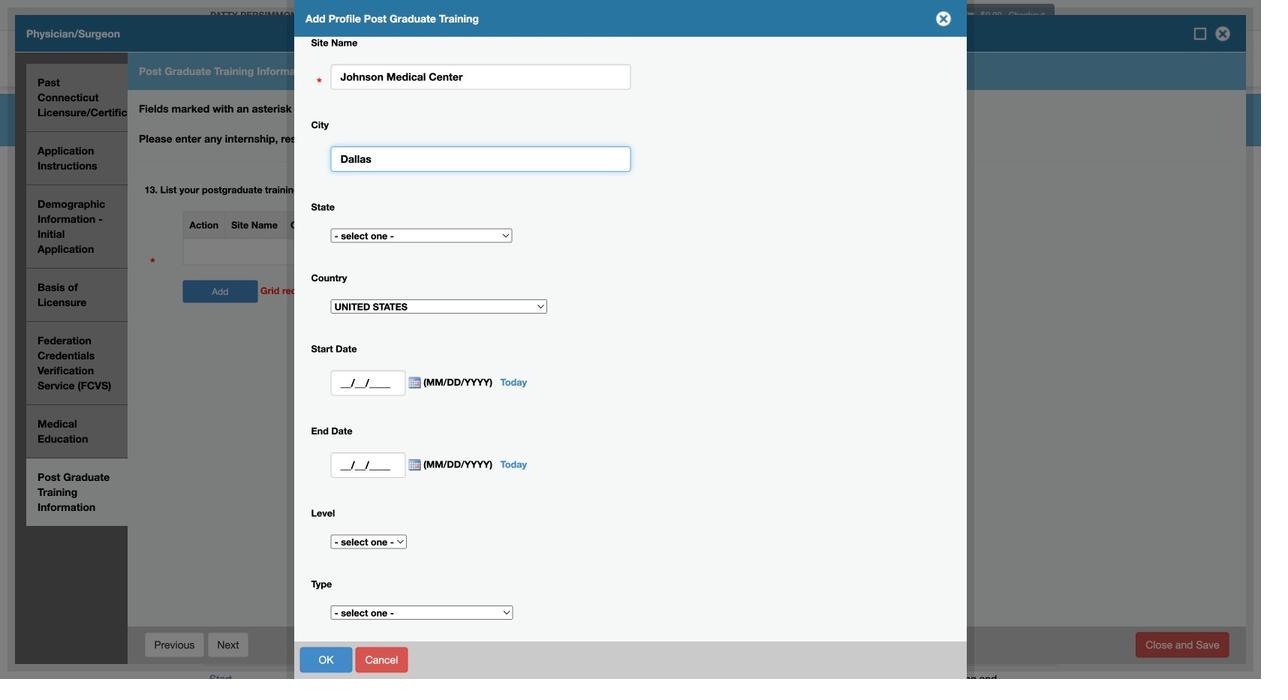 Task type: describe. For each thing, give the bounding box(es) containing it.
maximize/minimize image
[[1194, 26, 1209, 41]]



Task type: locate. For each thing, give the bounding box(es) containing it.
None text field
[[331, 371, 406, 396], [331, 453, 406, 478], [331, 371, 406, 396], [331, 453, 406, 478]]

None image field
[[406, 377, 421, 389], [406, 460, 421, 472], [406, 377, 421, 389], [406, 460, 421, 472]]

<b><center>state of connecticut<br>
 online elicense website</center></b> image
[[203, 34, 382, 59]]

None button
[[145, 633, 205, 658], [208, 633, 249, 658], [1137, 633, 1230, 658], [300, 648, 353, 673], [356, 648, 408, 673], [145, 633, 205, 658], [208, 633, 249, 658], [1137, 633, 1230, 658], [300, 648, 353, 673], [356, 648, 408, 673]]

1 horizontal spatial close window image
[[1212, 22, 1236, 46]]

0 horizontal spatial close window image
[[932, 7, 956, 31]]

close window image
[[932, 7, 956, 31], [1212, 22, 1236, 46]]

None text field
[[331, 64, 631, 90], [331, 146, 631, 172], [331, 64, 631, 90], [331, 146, 631, 172]]



Task type: vqa. For each thing, say whether or not it's contained in the screenshot.
Maximize/Minimize 'image'
yes



